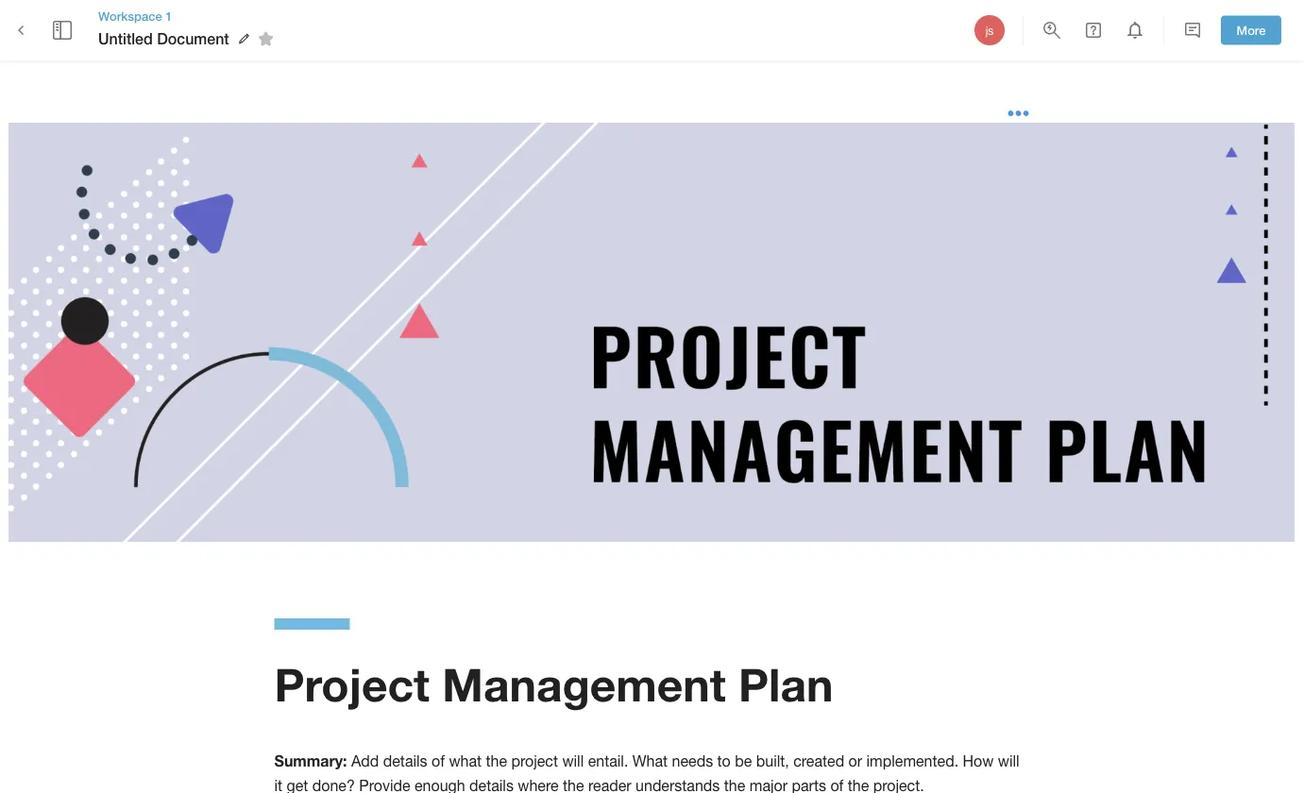 Task type: vqa. For each thing, say whether or not it's contained in the screenshot.
Updates at top
no



Task type: describe. For each thing, give the bounding box(es) containing it.
add
[[351, 752, 379, 770]]

1
[[166, 8, 172, 23]]

to
[[718, 752, 731, 770]]

reader
[[589, 777, 632, 794]]

understands
[[636, 777, 720, 794]]

more
[[1237, 23, 1266, 37]]

add details of what the project will entail. what needs to be built, created or implemented. how will it get done? provide enough details where the reader understands the major parts of the project.
[[274, 752, 1024, 794]]

plan
[[739, 657, 834, 712]]

created
[[794, 752, 845, 770]]

1 horizontal spatial details
[[470, 777, 514, 794]]

it
[[274, 777, 283, 794]]

provide
[[359, 777, 411, 794]]

project management plan
[[274, 657, 834, 712]]

be
[[735, 752, 752, 770]]

how
[[963, 752, 994, 770]]

needs
[[672, 752, 713, 770]]

0 horizontal spatial of
[[432, 752, 445, 770]]

where
[[518, 777, 559, 794]]

enough
[[415, 777, 465, 794]]

implemented.
[[867, 752, 959, 770]]

untitled document
[[98, 30, 229, 48]]

management
[[442, 657, 726, 712]]

more button
[[1222, 16, 1282, 45]]

js button
[[972, 12, 1008, 48]]

or
[[849, 752, 863, 770]]

workspace 1 link
[[98, 7, 280, 25]]

untitled
[[98, 30, 153, 48]]



Task type: locate. For each thing, give the bounding box(es) containing it.
0 horizontal spatial details
[[383, 752, 428, 770]]

details
[[383, 752, 428, 770], [470, 777, 514, 794]]

workspace 1
[[98, 8, 172, 23]]

0 horizontal spatial will
[[562, 752, 584, 770]]

js
[[986, 24, 994, 37]]

what
[[633, 752, 668, 770]]

the right the where on the bottom left of page
[[563, 777, 584, 794]]

parts
[[792, 777, 827, 794]]

will left the entail.
[[562, 752, 584, 770]]

the down be
[[724, 777, 746, 794]]

will
[[562, 752, 584, 770], [998, 752, 1020, 770]]

1 will from the left
[[562, 752, 584, 770]]

done?
[[313, 777, 355, 794]]

details down what
[[470, 777, 514, 794]]

of
[[432, 752, 445, 770], [831, 777, 844, 794]]

favorite image
[[255, 27, 277, 50]]

entail.
[[588, 752, 629, 770]]

the
[[486, 752, 507, 770], [563, 777, 584, 794], [724, 777, 746, 794], [848, 777, 869, 794]]

project.
[[874, 777, 925, 794]]

of right parts in the right of the page
[[831, 777, 844, 794]]

summary:
[[274, 752, 347, 770]]

will right "how"
[[998, 752, 1020, 770]]

1 horizontal spatial of
[[831, 777, 844, 794]]

get
[[287, 777, 308, 794]]

document
[[157, 30, 229, 48]]

of up enough
[[432, 752, 445, 770]]

1 vertical spatial details
[[470, 777, 514, 794]]

major
[[750, 777, 788, 794]]

0 vertical spatial of
[[432, 752, 445, 770]]

details up 'provide'
[[383, 752, 428, 770]]

project
[[512, 752, 558, 770]]

0 vertical spatial details
[[383, 752, 428, 770]]

the down or
[[848, 777, 869, 794]]

the right what
[[486, 752, 507, 770]]

project
[[274, 657, 430, 712]]

workspace
[[98, 8, 162, 23]]

1 horizontal spatial will
[[998, 752, 1020, 770]]

2 will from the left
[[998, 752, 1020, 770]]

built,
[[756, 752, 790, 770]]

1 vertical spatial of
[[831, 777, 844, 794]]

what
[[449, 752, 482, 770]]



